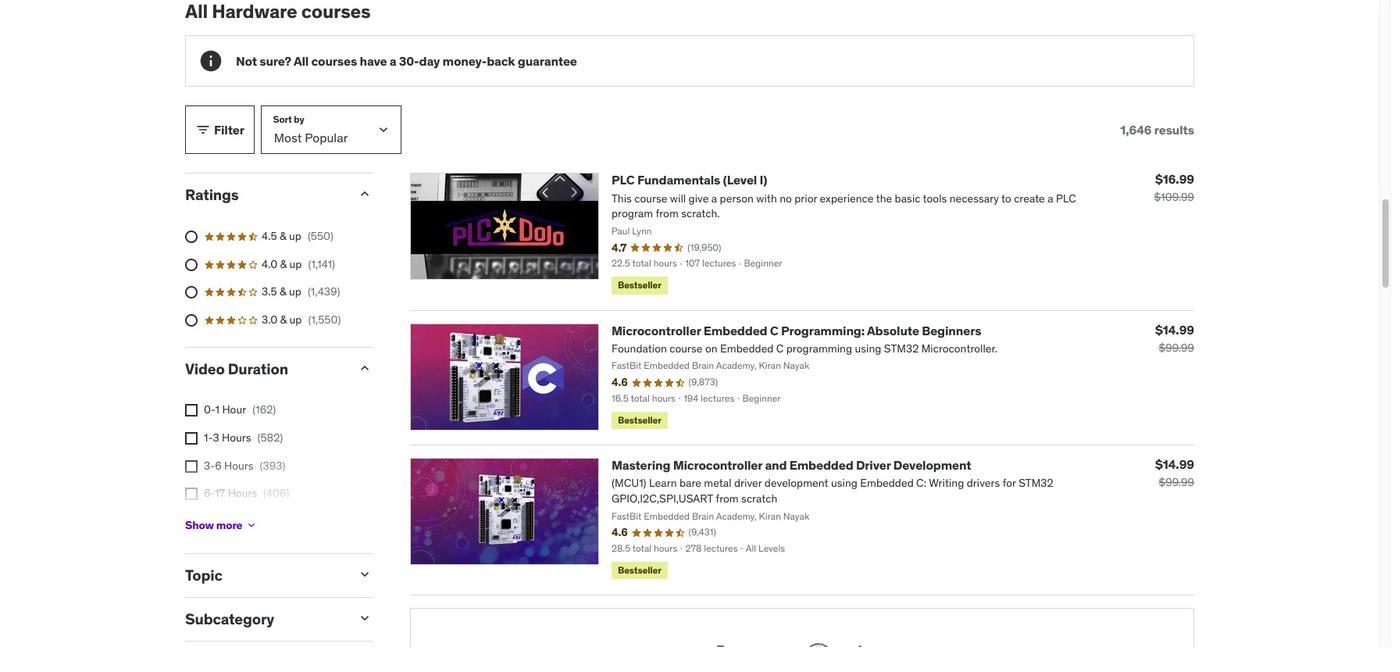 Task type: describe. For each thing, give the bounding box(es) containing it.
(550)
[[308, 229, 334, 243]]

$16.99 $109.99
[[1155, 172, 1195, 204]]

0-
[[204, 403, 215, 417]]

plc fundamentals (level i)
[[612, 172, 768, 188]]

day
[[419, 53, 440, 69]]

sure?
[[260, 53, 291, 69]]

up for 4.0 & up
[[290, 257, 302, 271]]

video
[[185, 359, 225, 378]]

hours for 1-3 hours
[[222, 431, 251, 445]]

c
[[770, 322, 779, 338]]

$14.99 $99.99 for microcontroller embedded c programming: absolute beginners
[[1156, 322, 1195, 355]]

3.0 & up (1,550)
[[262, 313, 341, 327]]

small image inside "filter" 'button'
[[195, 122, 211, 138]]

& for 3.5
[[280, 285, 287, 299]]

3-
[[204, 458, 215, 473]]

3
[[213, 431, 219, 445]]

mastering
[[612, 457, 671, 473]]

ratings button
[[185, 186, 345, 204]]

mastering microcontroller and embedded driver development link
[[612, 457, 972, 473]]

17+ hours
[[204, 514, 253, 528]]

& for 4.0
[[280, 257, 287, 271]]

4.5
[[262, 229, 277, 243]]

xsmall image inside "show more" button
[[246, 519, 258, 532]]

(406)
[[264, 486, 290, 500]]

courses
[[311, 53, 357, 69]]

box image
[[855, 640, 907, 647]]

1 horizontal spatial embedded
[[790, 457, 854, 473]]

video duration
[[185, 359, 288, 378]]

all
[[294, 53, 309, 69]]

$99.99 for development
[[1159, 475, 1195, 489]]

plc fundamentals (level i) link
[[612, 172, 768, 188]]

3.5 & up (1,439)
[[262, 285, 340, 299]]

1-3 hours (582)
[[204, 431, 283, 445]]

programming:
[[782, 322, 865, 338]]

topic button
[[185, 566, 345, 585]]

and
[[765, 457, 787, 473]]

6-
[[204, 486, 215, 500]]

(1,141)
[[308, 257, 335, 271]]

(162)
[[253, 403, 276, 417]]

back
[[487, 53, 515, 69]]

microcontroller embedded c programming: absolute beginners
[[612, 322, 982, 338]]

17+
[[204, 514, 221, 528]]

3.5
[[262, 285, 277, 299]]

up for 3.5 & up
[[289, 285, 302, 299]]

1,646 results
[[1121, 122, 1195, 137]]

video duration button
[[185, 359, 345, 378]]

0 horizontal spatial embedded
[[704, 322, 768, 338]]

up for 3.0 & up
[[290, 313, 302, 327]]

driver
[[856, 457, 891, 473]]

small image for video duration
[[357, 360, 373, 376]]

subcategory
[[185, 610, 274, 629]]

hours right 17+
[[224, 514, 253, 528]]

4.0 & up (1,141)
[[262, 257, 335, 271]]

$14.99 for mastering microcontroller and embedded driver development
[[1156, 457, 1195, 472]]

duration
[[228, 359, 288, 378]]

3-6 hours (393)
[[204, 458, 286, 473]]

not sure? all courses have a 30-day money-back guarantee
[[236, 53, 577, 69]]

fundamentals
[[638, 172, 721, 188]]

1
[[215, 403, 220, 417]]

(582)
[[258, 431, 283, 445]]

small image for ratings
[[357, 186, 373, 202]]

show
[[185, 518, 214, 532]]

xsmall image for 6-
[[185, 488, 198, 500]]



Task type: vqa. For each thing, say whether or not it's contained in the screenshot.
the 30-
yes



Task type: locate. For each thing, give the bounding box(es) containing it.
0 vertical spatial embedded
[[704, 322, 768, 338]]

1 $14.99 from the top
[[1156, 322, 1195, 337]]

17
[[215, 486, 225, 500]]

up right the 3.5
[[289, 285, 302, 299]]

xsmall image right more
[[246, 519, 258, 532]]

microcontroller embedded c programming: absolute beginners link
[[612, 322, 982, 338]]

embedded right and
[[790, 457, 854, 473]]

& for 3.0
[[280, 313, 287, 327]]

1-
[[204, 431, 213, 445]]

4.0
[[262, 257, 278, 271]]

up
[[289, 229, 302, 243], [290, 257, 302, 271], [289, 285, 302, 299], [290, 313, 302, 327]]

small image for topic
[[357, 567, 373, 583]]

1 vertical spatial small image
[[357, 611, 373, 626]]

small image
[[195, 122, 211, 138], [357, 360, 373, 376], [357, 567, 373, 583]]

1 vertical spatial embedded
[[790, 457, 854, 473]]

volkswagen image
[[802, 640, 836, 647]]

& right the 3.5
[[280, 285, 287, 299]]

plc
[[612, 172, 635, 188]]

& for 4.5
[[280, 229, 287, 243]]

1,646
[[1121, 122, 1152, 137]]

$99.99 for beginners
[[1159, 340, 1195, 355]]

$109.99
[[1155, 190, 1195, 204]]

2 vertical spatial small image
[[357, 567, 373, 583]]

filter
[[214, 122, 245, 137]]

6-17 hours (406)
[[204, 486, 290, 500]]

guarantee
[[518, 53, 577, 69]]

a
[[390, 53, 397, 69]]

4.5 & up (550)
[[262, 229, 334, 243]]

1 vertical spatial xsmall image
[[185, 460, 198, 473]]

subcategory button
[[185, 610, 345, 629]]

1 vertical spatial $14.99
[[1156, 457, 1195, 472]]

&
[[280, 229, 287, 243], [280, 257, 287, 271], [280, 285, 287, 299], [280, 313, 287, 327]]

(393)
[[260, 458, 286, 473]]

2 up from the top
[[290, 257, 302, 271]]

0 vertical spatial xsmall image
[[185, 432, 198, 445]]

hours right 6
[[224, 458, 254, 473]]

1 up from the top
[[289, 229, 302, 243]]

3 & from the top
[[280, 285, 287, 299]]

more
[[216, 518, 243, 532]]

small image
[[357, 186, 373, 202], [357, 611, 373, 626]]

0 vertical spatial $14.99
[[1156, 322, 1195, 337]]

2 small image from the top
[[357, 611, 373, 626]]

up left the '(1,141)'
[[290, 257, 302, 271]]

xsmall image left 0-
[[185, 404, 198, 417]]

not
[[236, 53, 257, 69]]

2 $14.99 $99.99 from the top
[[1156, 457, 1195, 489]]

$14.99 $99.99 for mastering microcontroller and embedded driver development
[[1156, 457, 1195, 489]]

30-
[[399, 53, 419, 69]]

3 xsmall image from the top
[[185, 488, 198, 500]]

hours for 3-6 hours
[[224, 458, 254, 473]]

i)
[[760, 172, 768, 188]]

money-
[[443, 53, 487, 69]]

xsmall image
[[185, 432, 198, 445], [185, 460, 198, 473], [185, 488, 198, 500]]

1 xsmall image from the top
[[185, 432, 198, 445]]

xsmall image
[[185, 404, 198, 417], [246, 519, 258, 532]]

& right 4.5
[[280, 229, 287, 243]]

nasdaq image
[[693, 640, 783, 647]]

xsmall image left 6-
[[185, 488, 198, 500]]

embedded
[[704, 322, 768, 338], [790, 457, 854, 473]]

0 vertical spatial microcontroller
[[612, 322, 701, 338]]

6
[[215, 458, 222, 473]]

4 up from the top
[[290, 313, 302, 327]]

hour
[[222, 403, 246, 417]]

xsmall image left 1-
[[185, 432, 198, 445]]

0 horizontal spatial xsmall image
[[185, 404, 198, 417]]

1 horizontal spatial xsmall image
[[246, 519, 258, 532]]

1,646 results status
[[1121, 122, 1195, 138]]

embedded left c
[[704, 322, 768, 338]]

$14.99 for microcontroller embedded c programming: absolute beginners
[[1156, 322, 1195, 337]]

ratings
[[185, 186, 239, 204]]

0-1 hour (162)
[[204, 403, 276, 417]]

topic
[[185, 566, 223, 585]]

$14.99
[[1156, 322, 1195, 337], [1156, 457, 1195, 472]]

& right 4.0
[[280, 257, 287, 271]]

2 vertical spatial xsmall image
[[185, 488, 198, 500]]

1 vertical spatial $14.99 $99.99
[[1156, 457, 1195, 489]]

$16.99
[[1156, 172, 1195, 187]]

mastering microcontroller and embedded driver development
[[612, 457, 972, 473]]

(level
[[723, 172, 757, 188]]

hours right 3
[[222, 431, 251, 445]]

1 vertical spatial xsmall image
[[246, 519, 258, 532]]

2 & from the top
[[280, 257, 287, 271]]

1 vertical spatial microcontroller
[[673, 457, 763, 473]]

& right the 3.0
[[280, 313, 287, 327]]

$99.99
[[1159, 340, 1195, 355], [1159, 475, 1195, 489]]

(1,439)
[[308, 285, 340, 299]]

4 & from the top
[[280, 313, 287, 327]]

results
[[1155, 122, 1195, 137]]

0 vertical spatial $14.99 $99.99
[[1156, 322, 1195, 355]]

show more
[[185, 518, 243, 532]]

beginners
[[922, 322, 982, 338]]

microcontroller
[[612, 322, 701, 338], [673, 457, 763, 473]]

up right the 3.0
[[290, 313, 302, 327]]

hours right 17
[[228, 486, 257, 500]]

up left (550)
[[289, 229, 302, 243]]

hours for 6-17 hours
[[228, 486, 257, 500]]

xsmall image left 3- at the left
[[185, 460, 198, 473]]

0 vertical spatial small image
[[357, 186, 373, 202]]

$14.99 $99.99
[[1156, 322, 1195, 355], [1156, 457, 1195, 489]]

1 $14.99 $99.99 from the top
[[1156, 322, 1195, 355]]

2 $99.99 from the top
[[1159, 475, 1195, 489]]

(1,550)
[[308, 313, 341, 327]]

hours
[[222, 431, 251, 445], [224, 458, 254, 473], [228, 486, 257, 500], [224, 514, 253, 528]]

0 vertical spatial xsmall image
[[185, 404, 198, 417]]

0 vertical spatial small image
[[195, 122, 211, 138]]

show more button
[[185, 510, 258, 541]]

2 xsmall image from the top
[[185, 460, 198, 473]]

have
[[360, 53, 387, 69]]

up for 4.5 & up
[[289, 229, 302, 243]]

1 vertical spatial $99.99
[[1159, 475, 1195, 489]]

development
[[894, 457, 972, 473]]

xsmall image for 3-
[[185, 460, 198, 473]]

xsmall image for 1-
[[185, 432, 198, 445]]

3 up from the top
[[289, 285, 302, 299]]

1 & from the top
[[280, 229, 287, 243]]

small image for subcategory
[[357, 611, 373, 626]]

2 $14.99 from the top
[[1156, 457, 1195, 472]]

filter button
[[185, 106, 255, 154]]

1 vertical spatial small image
[[357, 360, 373, 376]]

0 vertical spatial $99.99
[[1159, 340, 1195, 355]]

3.0
[[262, 313, 278, 327]]

absolute
[[868, 322, 920, 338]]

1 small image from the top
[[357, 186, 373, 202]]

1 $99.99 from the top
[[1159, 340, 1195, 355]]



